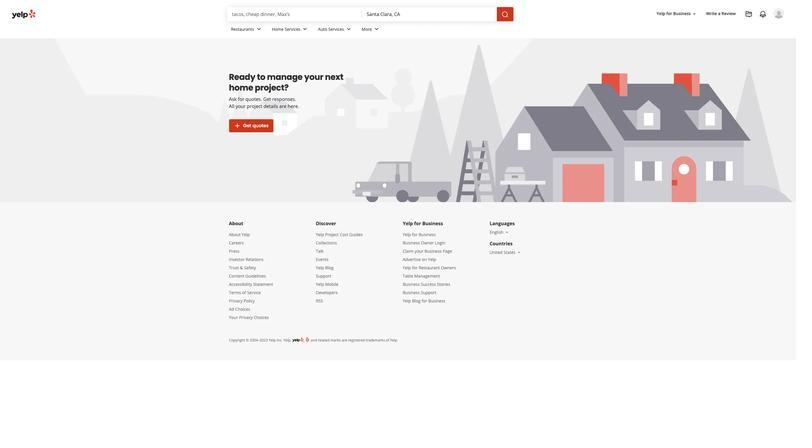 Task type: describe. For each thing, give the bounding box(es) containing it.
1 vertical spatial privacy
[[239, 315, 253, 320]]

auto
[[318, 26, 328, 32]]

&
[[240, 265, 243, 270]]

business up the claim
[[403, 240, 420, 246]]

business up yelp for business link
[[423, 220, 443, 227]]

blog inside the yelp project cost guides collections talk events yelp blog support yelp mobile developers rss
[[326, 265, 334, 270]]

none field the find
[[232, 11, 358, 17]]

yelp burst image
[[306, 337, 310, 342]]

collections
[[316, 240, 337, 246]]

privacy policy link
[[229, 298, 255, 304]]

here.
[[288, 103, 299, 109]]

business success stories link
[[403, 281, 451, 287]]

2004–2023
[[250, 338, 268, 343]]

english button
[[490, 229, 510, 235]]

next
[[325, 71, 344, 83]]

registered
[[348, 338, 365, 343]]

careers
[[229, 240, 244, 246]]

business inside button
[[674, 11, 692, 16]]

owner
[[421, 240, 434, 246]]

content guidelines link
[[229, 273, 266, 279]]

table management link
[[403, 273, 440, 279]]

1 horizontal spatial choices
[[254, 315, 269, 320]]

details
[[264, 103, 278, 109]]

restaurants link
[[227, 21, 267, 38]]

united
[[490, 249, 503, 255]]

trust & safety link
[[229, 265, 256, 270]]

responses.
[[273, 96, 297, 102]]

cost
[[340, 232, 349, 237]]

english
[[490, 229, 504, 235]]

user actions element
[[653, 7, 793, 44]]

login
[[435, 240, 446, 246]]

and
[[311, 338, 317, 343]]

Find text field
[[232, 11, 358, 17]]

16 chevron down v2 image for countries
[[517, 250, 522, 255]]

about for about
[[229, 220, 244, 227]]

more
[[362, 26, 372, 32]]

for down 'advertise'
[[413, 265, 418, 270]]

24 chevron down v2 image for home services
[[302, 26, 309, 33]]

guidelines
[[246, 273, 266, 279]]

for up business owner login link
[[413, 232, 418, 237]]

1 vertical spatial your
[[236, 103, 246, 109]]

are inside ready to manage your next home project? ask for quotes. get responses. all your project details are here.
[[280, 103, 287, 109]]

maria w. image
[[774, 8, 785, 19]]

talk
[[316, 248, 324, 254]]

24 add v2 image
[[234, 122, 241, 129]]

mobile
[[326, 281, 339, 287]]

1 horizontal spatial of
[[386, 338, 390, 343]]

accessibility
[[229, 281, 252, 287]]

business down "table"
[[403, 281, 420, 287]]

yelp mobile link
[[316, 281, 339, 287]]

trademarks
[[366, 338, 385, 343]]

accessibility statement link
[[229, 281, 273, 287]]

services for home services
[[285, 26, 301, 32]]

states
[[504, 249, 516, 255]]

guides
[[350, 232, 363, 237]]

about yelp link
[[229, 232, 250, 237]]

rss link
[[316, 298, 323, 304]]

review
[[722, 11, 737, 16]]

more link
[[357, 21, 385, 38]]

yelp for business inside button
[[657, 11, 692, 16]]

inc.
[[277, 338, 283, 343]]

developers link
[[316, 290, 338, 295]]

home
[[229, 82, 253, 94]]

1 vertical spatial yelp for business
[[403, 220, 443, 227]]

project
[[247, 103, 263, 109]]

yelp logo image
[[293, 337, 304, 343]]

home services link
[[267, 21, 314, 38]]

support link
[[316, 273, 332, 279]]

owners
[[441, 265, 456, 270]]

for inside ready to manage your next home project? ask for quotes. get responses. all your project details are here.
[[238, 96, 245, 102]]

24 chevron down v2 image for more
[[374, 26, 381, 33]]

,
[[304, 338, 306, 343]]

0 vertical spatial choices
[[235, 306, 250, 312]]

page
[[443, 248, 453, 254]]

search image
[[502, 11, 509, 18]]

events link
[[316, 257, 329, 262]]

yelp inside button
[[657, 11, 666, 16]]

languages
[[490, 220, 515, 227]]

yelp blog link
[[316, 265, 334, 270]]

get inside ready to manage your next home project? ask for quotes. get responses. all your project details are here.
[[264, 96, 271, 102]]

careers link
[[229, 240, 244, 246]]

restaurant
[[419, 265, 440, 270]]

16 chevron down v2 image for languages
[[505, 230, 510, 235]]

statement
[[253, 281, 273, 287]]

business down the owner
[[425, 248, 442, 254]]

rss
[[316, 298, 323, 304]]

auto services link
[[314, 21, 357, 38]]

your privacy choices link
[[229, 315, 269, 320]]

business up the owner
[[419, 232, 436, 237]]

1 horizontal spatial your
[[305, 71, 324, 83]]

yelp for business business owner login claim your business page advertise on yelp yelp for restaurant owners table management business success stories business support yelp blog for business
[[403, 232, 456, 304]]

united states
[[490, 249, 516, 255]]

investor
[[229, 257, 245, 262]]

terms
[[229, 290, 241, 295]]

for inside yelp for business button
[[667, 11, 673, 16]]

discover
[[316, 220, 337, 227]]

ready
[[229, 71, 256, 83]]



Task type: locate. For each thing, give the bounding box(es) containing it.
2 horizontal spatial 24 chevron down v2 image
[[374, 26, 381, 33]]

relations
[[246, 257, 264, 262]]

your right all
[[236, 103, 246, 109]]

Near text field
[[367, 11, 493, 17]]

24 chevron down v2 image
[[346, 26, 353, 33]]

0 horizontal spatial are
[[280, 103, 287, 109]]

about up about yelp link
[[229, 220, 244, 227]]

1 horizontal spatial support
[[421, 290, 437, 295]]

notifications image
[[760, 11, 767, 18]]

talk link
[[316, 248, 324, 254]]

blog down business support "link"
[[413, 298, 421, 304]]

write a review
[[707, 11, 737, 16]]

content
[[229, 273, 245, 279]]

for right "ask"
[[238, 96, 245, 102]]

blog inside yelp for business business owner login claim your business page advertise on yelp yelp for restaurant owners table management business success stories business support yelp blog for business
[[413, 298, 421, 304]]

24 chevron down v2 image right more
[[374, 26, 381, 33]]

a
[[719, 11, 721, 16]]

write
[[707, 11, 718, 16]]

24 chevron down v2 image inside more 'link'
[[374, 26, 381, 33]]

0 horizontal spatial support
[[316, 273, 332, 279]]

24 chevron down v2 image right restaurants
[[256, 26, 263, 33]]

get quotes button
[[229, 119, 274, 132]]

24 chevron down v2 image inside home services link
[[302, 26, 309, 33]]

investor relations link
[[229, 257, 264, 262]]

none field near
[[367, 11, 493, 17]]

advertise on yelp link
[[403, 257, 437, 262]]

of
[[242, 290, 246, 295], [386, 338, 390, 343]]

0 vertical spatial are
[[280, 103, 287, 109]]

0 vertical spatial support
[[316, 273, 332, 279]]

blog
[[326, 265, 334, 270], [413, 298, 421, 304]]

project?
[[255, 82, 289, 94]]

of inside about yelp careers press investor relations trust & safety content guidelines accessibility statement terms of service privacy policy ad choices your privacy choices
[[242, 290, 246, 295]]

blog up support link
[[326, 265, 334, 270]]

1 horizontal spatial yelp for business
[[657, 11, 692, 16]]

1 horizontal spatial services
[[329, 26, 344, 32]]

2 about from the top
[[229, 232, 241, 237]]

quotes
[[253, 122, 269, 129]]

1 none field from the left
[[232, 11, 358, 17]]

terms of service link
[[229, 290, 261, 295]]

advertise
[[403, 257, 421, 262]]

0 horizontal spatial 16 chevron down v2 image
[[505, 230, 510, 235]]

yelp inside about yelp careers press investor relations trust & safety content guidelines accessibility statement terms of service privacy policy ad choices your privacy choices
[[242, 232, 250, 237]]

for up yelp for business link
[[415, 220, 422, 227]]

claim your business page link
[[403, 248, 453, 254]]

16 chevron down v2 image down the languages
[[505, 230, 510, 235]]

2 services from the left
[[329, 26, 344, 32]]

your inside yelp for business business owner login claim your business page advertise on yelp yelp for restaurant owners table management business success stories business support yelp blog for business
[[415, 248, 424, 254]]

24 chevron down v2 image left auto
[[302, 26, 309, 33]]

privacy down ad choices link
[[239, 315, 253, 320]]

about for about yelp careers press investor relations trust & safety content guidelines accessibility statement terms of service privacy policy ad choices your privacy choices
[[229, 232, 241, 237]]

yelp project cost guides link
[[316, 232, 363, 237]]

None field
[[232, 11, 358, 17], [367, 11, 493, 17]]

16 chevron down v2 image inside 'united states' popup button
[[517, 250, 522, 255]]

all
[[229, 103, 235, 109]]

1 services from the left
[[285, 26, 301, 32]]

get inside button
[[243, 122, 252, 129]]

yelp.
[[391, 338, 399, 343]]

restaurants
[[231, 26, 254, 32]]

yelp for business link
[[403, 232, 436, 237]]

16 chevron down v2 image inside english dropdown button
[[505, 230, 510, 235]]

1 vertical spatial of
[[386, 338, 390, 343]]

privacy
[[229, 298, 243, 304], [239, 315, 253, 320]]

events
[[316, 257, 329, 262]]

0 vertical spatial blog
[[326, 265, 334, 270]]

choices
[[235, 306, 250, 312], [254, 315, 269, 320]]

business categories element
[[227, 21, 785, 38]]

ready to manage your next home project? ask for quotes. get responses. all your project details are here.
[[229, 71, 344, 109]]

your left "next"
[[305, 71, 324, 83]]

0 horizontal spatial yelp for business
[[403, 220, 443, 227]]

0 vertical spatial yelp for business
[[657, 11, 692, 16]]

business left 16 chevron down v2 image on the top
[[674, 11, 692, 16]]

support
[[316, 273, 332, 279], [421, 290, 437, 295]]

project
[[326, 232, 339, 237]]

2 none field from the left
[[367, 11, 493, 17]]

on
[[422, 257, 427, 262]]

ad
[[229, 306, 234, 312]]

0 vertical spatial about
[[229, 220, 244, 227]]

yelp
[[657, 11, 666, 16], [403, 220, 413, 227], [242, 232, 250, 237], [316, 232, 324, 237], [403, 232, 411, 237], [428, 257, 437, 262], [316, 265, 324, 270], [403, 265, 411, 270], [316, 281, 324, 287], [403, 298, 411, 304], [269, 338, 276, 343]]

about up careers
[[229, 232, 241, 237]]

1 vertical spatial are
[[342, 338, 348, 343]]

yelp for business left 16 chevron down v2 image on the top
[[657, 11, 692, 16]]

choices down privacy policy link
[[235, 306, 250, 312]]

0 horizontal spatial of
[[242, 290, 246, 295]]

for down business support "link"
[[422, 298, 428, 304]]

get quotes
[[243, 122, 269, 129]]

marks
[[331, 338, 341, 343]]

business up "yelp blog for business" link
[[403, 290, 420, 295]]

services right home
[[285, 26, 301, 32]]

0 horizontal spatial blog
[[326, 265, 334, 270]]

business support link
[[403, 290, 437, 295]]

2 vertical spatial your
[[415, 248, 424, 254]]

1 24 chevron down v2 image from the left
[[256, 26, 263, 33]]

yelp for business
[[657, 11, 692, 16], [403, 220, 443, 227]]

yelp,
[[284, 338, 292, 343]]

24 chevron down v2 image for restaurants
[[256, 26, 263, 33]]

business
[[674, 11, 692, 16], [423, 220, 443, 227], [419, 232, 436, 237], [403, 240, 420, 246], [425, 248, 442, 254], [403, 281, 420, 287], [403, 290, 420, 295], [429, 298, 446, 304]]

16 chevron down v2 image
[[693, 11, 698, 16]]

press link
[[229, 248, 240, 254]]

24 chevron down v2 image
[[256, 26, 263, 33], [302, 26, 309, 33], [374, 26, 381, 33]]

services left 24 chevron down v2 image
[[329, 26, 344, 32]]

1 horizontal spatial none field
[[367, 11, 493, 17]]

get up 'details'
[[264, 96, 271, 102]]

about yelp careers press investor relations trust & safety content guidelines accessibility statement terms of service privacy policy ad choices your privacy choices
[[229, 232, 273, 320]]

for left 16 chevron down v2 image on the top
[[667, 11, 673, 16]]

claim
[[403, 248, 414, 254]]

0 horizontal spatial your
[[236, 103, 246, 109]]

1 vertical spatial support
[[421, 290, 437, 295]]

success
[[421, 281, 436, 287]]

0 horizontal spatial choices
[[235, 306, 250, 312]]

yelp blog for business link
[[403, 298, 446, 304]]

privacy down terms
[[229, 298, 243, 304]]

0 horizontal spatial get
[[243, 122, 252, 129]]

about inside about yelp careers press investor relations trust & safety content guidelines accessibility statement terms of service privacy policy ad choices your privacy choices
[[229, 232, 241, 237]]

support down 'yelp blog' link
[[316, 273, 332, 279]]

2 24 chevron down v2 image from the left
[[302, 26, 309, 33]]

1 horizontal spatial blog
[[413, 298, 421, 304]]

16 chevron down v2 image right states
[[517, 250, 522, 255]]

ask
[[229, 96, 237, 102]]

support inside yelp for business business owner login claim your business page advertise on yelp yelp for restaurant owners table management business success stories business support yelp blog for business
[[421, 290, 437, 295]]

16 chevron down v2 image
[[505, 230, 510, 235], [517, 250, 522, 255]]

services for auto services
[[329, 26, 344, 32]]

to
[[257, 71, 266, 83]]

for
[[667, 11, 673, 16], [238, 96, 245, 102], [415, 220, 422, 227], [413, 232, 418, 237], [413, 265, 418, 270], [422, 298, 428, 304]]

1 vertical spatial choices
[[254, 315, 269, 320]]

0 vertical spatial 16 chevron down v2 image
[[505, 230, 510, 235]]

choices down policy
[[254, 315, 269, 320]]

0 vertical spatial of
[[242, 290, 246, 295]]

0 horizontal spatial none field
[[232, 11, 358, 17]]

copyright © 2004–2023 yelp inc. yelp,
[[229, 338, 292, 343]]

None search field
[[227, 7, 515, 21]]

related
[[318, 338, 330, 343]]

24 chevron down v2 image inside restaurants link
[[256, 26, 263, 33]]

3 24 chevron down v2 image from the left
[[374, 26, 381, 33]]

and related marks are registered trademarks of yelp.
[[310, 338, 399, 343]]

yelp for business up yelp for business link
[[403, 220, 443, 227]]

yelp for business button
[[655, 8, 700, 19]]

1 horizontal spatial 24 chevron down v2 image
[[302, 26, 309, 33]]

0 vertical spatial your
[[305, 71, 324, 83]]

support inside the yelp project cost guides collections talk events yelp blog support yelp mobile developers rss
[[316, 273, 332, 279]]

write a review link
[[705, 8, 739, 19]]

copyright
[[229, 338, 245, 343]]

service
[[247, 290, 261, 295]]

countries
[[490, 240, 513, 247]]

of up privacy policy link
[[242, 290, 246, 295]]

get
[[264, 96, 271, 102], [243, 122, 252, 129]]

united states button
[[490, 249, 522, 255]]

your up advertise on yelp link
[[415, 248, 424, 254]]

your
[[229, 315, 238, 320]]

are
[[280, 103, 287, 109], [342, 338, 348, 343]]

policy
[[244, 298, 255, 304]]

©
[[246, 338, 249, 343]]

management
[[415, 273, 440, 279]]

0 vertical spatial get
[[264, 96, 271, 102]]

1 vertical spatial about
[[229, 232, 241, 237]]

1 vertical spatial 16 chevron down v2 image
[[517, 250, 522, 255]]

home services
[[272, 26, 301, 32]]

1 about from the top
[[229, 220, 244, 227]]

trust
[[229, 265, 239, 270]]

1 vertical spatial blog
[[413, 298, 421, 304]]

are down responses.
[[280, 103, 287, 109]]

about
[[229, 220, 244, 227], [229, 232, 241, 237]]

0 horizontal spatial 24 chevron down v2 image
[[256, 26, 263, 33]]

get right 24 add v2 image on the left
[[243, 122, 252, 129]]

business down stories
[[429, 298, 446, 304]]

1 horizontal spatial 16 chevron down v2 image
[[517, 250, 522, 255]]

support down "success"
[[421, 290, 437, 295]]

ad choices link
[[229, 306, 250, 312]]

collections link
[[316, 240, 337, 246]]

1 horizontal spatial get
[[264, 96, 271, 102]]

2 horizontal spatial your
[[415, 248, 424, 254]]

0 vertical spatial privacy
[[229, 298, 243, 304]]

1 vertical spatial get
[[243, 122, 252, 129]]

projects image
[[746, 11, 753, 18]]

0 horizontal spatial services
[[285, 26, 301, 32]]

of left yelp.
[[386, 338, 390, 343]]

1 horizontal spatial are
[[342, 338, 348, 343]]

are right marks
[[342, 338, 348, 343]]



Task type: vqa. For each thing, say whether or not it's contained in the screenshot.
last
no



